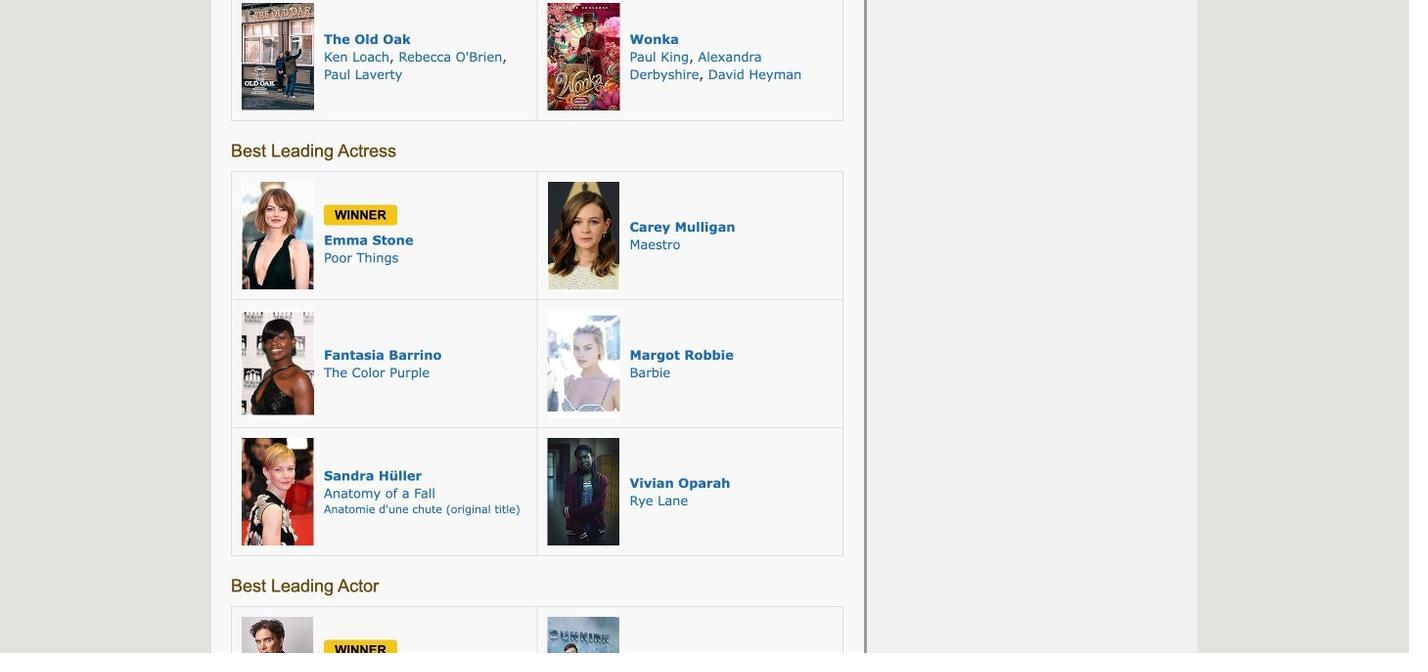 Task type: locate. For each thing, give the bounding box(es) containing it.
margot robbie image
[[547, 310, 620, 418]]

vivian oparah image
[[547, 438, 620, 546]]

fantasia barrino image
[[242, 310, 314, 418]]

sandra hüller image
[[242, 438, 314, 546]]

the old oak image
[[242, 3, 314, 111]]

barry keoghan image
[[547, 617, 620, 654]]

emma stone image
[[242, 182, 314, 290]]



Task type: vqa. For each thing, say whether or not it's contained in the screenshot.
group for imdb rating: 6.8 Element
no



Task type: describe. For each thing, give the bounding box(es) containing it.
carey mulligan image
[[547, 182, 620, 290]]

wonka image
[[547, 3, 620, 111]]

cillian murphy image
[[242, 617, 314, 654]]



